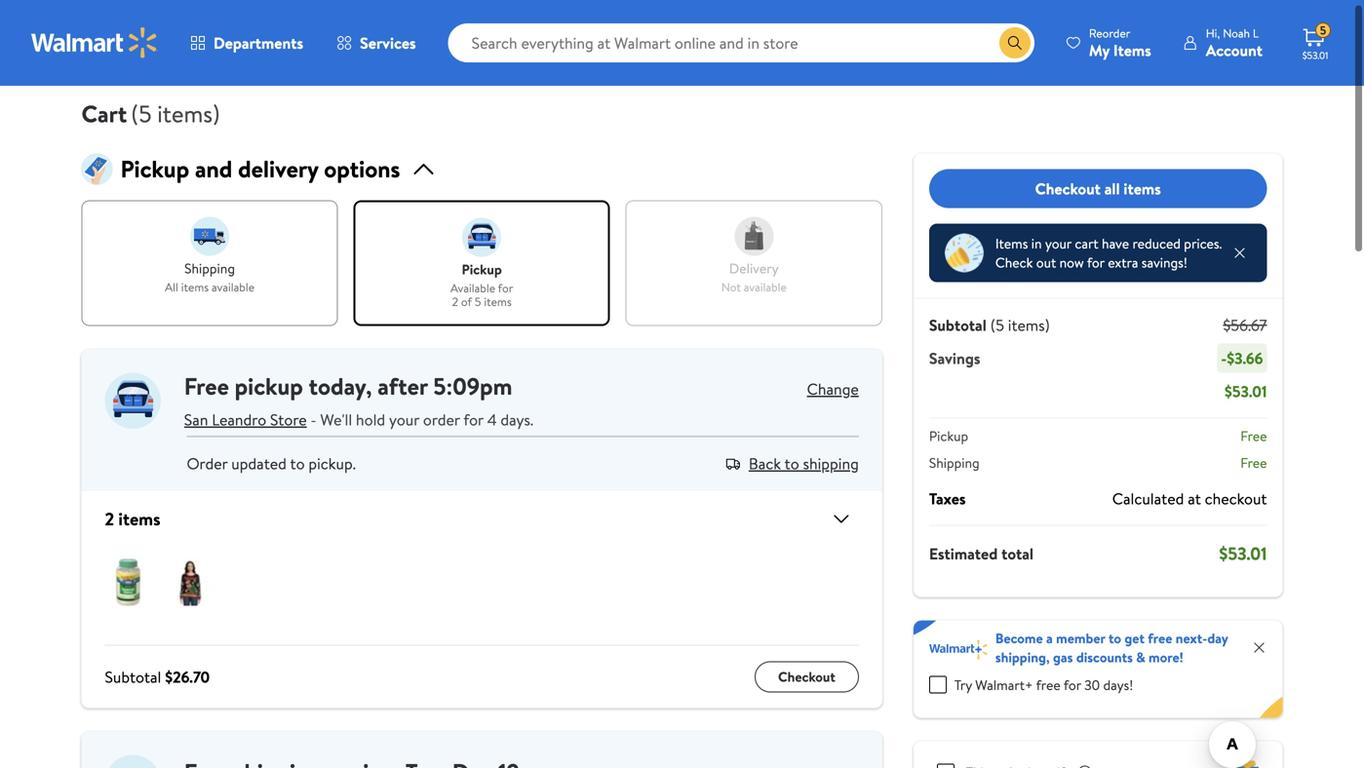 Task type: vqa. For each thing, say whether or not it's contained in the screenshot.
1304
no



Task type: locate. For each thing, give the bounding box(es) containing it.
free
[[1148, 629, 1173, 648], [1036, 676, 1061, 695]]

0 horizontal spatial available
[[212, 279, 255, 296]]

Search search field
[[448, 23, 1035, 62]]

2 inside pickup available for 2 of 5 items
[[452, 293, 458, 310]]

1 horizontal spatial delivery
[[729, 259, 779, 278]]

(5 right cart
[[131, 98, 152, 130]]

updated
[[231, 453, 287, 475]]

(5 down check
[[991, 315, 1005, 336]]

a
[[1047, 629, 1053, 648]]

0 vertical spatial 5
[[1320, 22, 1327, 39]]

5 right of
[[475, 293, 481, 310]]

today,
[[309, 370, 372, 403]]

subtotal up savings
[[929, 315, 987, 336]]

items)
[[157, 98, 220, 130], [1008, 315, 1050, 336]]

available right not
[[744, 279, 787, 296]]

items inside shipping all items available
[[181, 279, 209, 296]]

walmart plus image
[[929, 640, 988, 660]]

0 vertical spatial pickup
[[120, 153, 189, 185]]

available
[[451, 280, 495, 297]]

day
[[1208, 629, 1228, 648]]

estimated total
[[929, 543, 1034, 565]]

0 horizontal spatial delivery
[[238, 153, 318, 185]]

0 horizontal spatial (5
[[131, 98, 152, 130]]

have
[[1102, 234, 1130, 253]]

Try Walmart+ free for 30 days! checkbox
[[929, 676, 947, 694]]

subtotal $26.70
[[105, 667, 210, 688]]

1 horizontal spatial pickup
[[929, 427, 969, 446]]

to inside become a member to get free next-day shipping, gas discounts & more!
[[1109, 629, 1122, 648]]

1 horizontal spatial 5
[[1320, 22, 1327, 39]]

for inside pickup available for 2 of 5 items
[[498, 280, 513, 297]]

my
[[1089, 40, 1110, 61]]

subtotal for subtotal (5 items)
[[929, 315, 987, 336]]

items
[[1114, 40, 1152, 61], [996, 234, 1028, 253]]

shipping
[[929, 454, 980, 473]]

0 vertical spatial -
[[1221, 348, 1227, 369]]

shipping up view all items 'image'
[[803, 453, 859, 475]]

2 horizontal spatial to
[[1109, 629, 1122, 648]]

1 vertical spatial shipping
[[803, 453, 859, 475]]

your right in
[[1045, 234, 1072, 253]]

gas
[[1053, 648, 1073, 667]]

subtotal
[[929, 315, 987, 336], [105, 667, 161, 688]]

today, after 5:09pm element
[[309, 370, 513, 403]]

your down after
[[389, 409, 419, 431]]

- down $56.67
[[1221, 348, 1227, 369]]

kraft parmesan grated cheese, 16 oz shaker with addon services image
[[105, 559, 152, 606]]

items right all
[[1124, 178, 1161, 199]]

pickup
[[462, 260, 502, 279], [235, 370, 303, 403]]

1 vertical spatial $53.01
[[1225, 381, 1267, 402]]

banner
[[914, 621, 1283, 718]]

items right 'all'
[[181, 279, 209, 296]]

items
[[1124, 178, 1161, 199], [181, 279, 209, 296], [484, 293, 512, 310], [118, 507, 160, 532]]

items inside button
[[1124, 178, 1161, 199]]

0 vertical spatial pickup
[[462, 260, 502, 279]]

0 horizontal spatial 5
[[475, 293, 481, 310]]

- left we'll
[[311, 409, 317, 431]]

shipping,
[[996, 648, 1050, 667]]

5
[[1320, 22, 1327, 39], [475, 293, 481, 310]]

back to shipping
[[749, 453, 859, 475]]

leandro
[[212, 409, 266, 431]]

$53.01
[[1303, 49, 1329, 62], [1225, 381, 1267, 402], [1220, 542, 1267, 566]]

5 inside pickup available for 2 of 5 items
[[475, 293, 481, 310]]

no boundaries juniors christmas sweater, midweight, sizes xs-xxxl with addon services image
[[167, 559, 214, 606]]

$53.01 down checkout on the bottom
[[1220, 542, 1267, 566]]

1 horizontal spatial free
[[1148, 629, 1173, 648]]

1 horizontal spatial pickup
[[462, 260, 502, 279]]

items in your cart have reduced prices. check out now for extra savings!
[[996, 234, 1222, 272]]

san leandro store - we'll hold your order for 4 days.
[[184, 409, 534, 431]]

shipping
[[184, 259, 235, 278], [803, 453, 859, 475]]

cart
[[1075, 234, 1099, 253]]

1 vertical spatial your
[[389, 409, 419, 431]]

savings
[[929, 348, 981, 369]]

0 vertical spatial items)
[[157, 98, 220, 130]]

savings!
[[1142, 253, 1188, 272]]

become a member to get free next-day shipping, gas discounts & more!
[[996, 629, 1228, 667]]

1 vertical spatial pickup
[[929, 427, 969, 446]]

free down gas
[[1036, 676, 1061, 695]]

0 horizontal spatial items)
[[157, 98, 220, 130]]

change button
[[807, 379, 859, 400]]

1 vertical spatial items)
[[1008, 315, 1050, 336]]

hold
[[356, 409, 385, 431]]

&
[[1137, 648, 1146, 667]]

checkout all items
[[1035, 178, 1161, 199]]

5 right l
[[1320, 22, 1327, 39]]

subtotal left $26.70
[[105, 667, 161, 688]]

1 vertical spatial 2
[[105, 507, 114, 532]]

to left pickup.
[[290, 453, 305, 475]]

2 items
[[105, 507, 160, 532]]

0 vertical spatial free
[[1148, 629, 1173, 648]]

free pickup today, after 5:09pm
[[184, 370, 513, 403]]

your
[[1045, 234, 1072, 253], [389, 409, 419, 431]]

1 horizontal spatial items)
[[1008, 315, 1050, 336]]

1 horizontal spatial available
[[744, 279, 787, 296]]

taxes
[[929, 488, 966, 510]]

cart (5 items)
[[81, 98, 220, 130]]

total
[[1002, 543, 1034, 565]]

1 horizontal spatial shipping
[[803, 453, 859, 475]]

0 horizontal spatial shipping
[[184, 259, 235, 278]]

checkout
[[1035, 178, 1101, 199], [778, 668, 836, 687]]

0 vertical spatial shipping
[[184, 259, 235, 278]]

pickup and delivery options button
[[81, 153, 883, 185]]

to
[[290, 453, 305, 475], [785, 453, 799, 475], [1109, 629, 1122, 648]]

pickup down the cart (5 items)
[[120, 153, 189, 185]]

available
[[212, 279, 255, 296], [744, 279, 787, 296]]

0 vertical spatial (5
[[131, 98, 152, 130]]

0 horizontal spatial checkout
[[778, 668, 836, 687]]

1 horizontal spatial (5
[[991, 315, 1005, 336]]

free for shipping
[[1241, 454, 1267, 473]]

-
[[1221, 348, 1227, 369], [311, 409, 317, 431]]

intent image for delivery image
[[735, 217, 774, 256]]

1 vertical spatial items
[[996, 234, 1028, 253]]

cart
[[81, 98, 127, 130]]

delivery up not
[[729, 259, 779, 278]]

subtotal (5 items)
[[929, 315, 1050, 336]]

1 vertical spatial free
[[1036, 676, 1061, 695]]

items inside items in your cart have reduced prices. check out now for extra savings!
[[996, 234, 1028, 253]]

1 vertical spatial 5
[[475, 293, 481, 310]]

0 vertical spatial your
[[1045, 234, 1072, 253]]

1 vertical spatial delivery
[[729, 259, 779, 278]]

1 horizontal spatial checkout
[[1035, 178, 1101, 199]]

1 vertical spatial free
[[1241, 427, 1267, 446]]

for
[[1087, 253, 1105, 272], [498, 280, 513, 297], [464, 409, 484, 431], [1064, 676, 1081, 695]]

back to shipping button
[[749, 453, 859, 475]]

1 vertical spatial pickup
[[235, 370, 303, 403]]

items) down check
[[1008, 315, 1050, 336]]

to right back
[[785, 453, 799, 475]]

1 vertical spatial (5
[[991, 315, 1005, 336]]

1 available from the left
[[212, 279, 255, 296]]

2 vertical spatial free
[[1241, 454, 1267, 473]]

for left 4
[[464, 409, 484, 431]]

-$3.66
[[1221, 348, 1264, 369]]

0 horizontal spatial to
[[290, 453, 305, 475]]

items inside reorder my items
[[1114, 40, 1152, 61]]

next-
[[1176, 629, 1208, 648]]

pickup up the shipping
[[929, 427, 969, 446]]

items left in
[[996, 234, 1028, 253]]

items) up and
[[157, 98, 220, 130]]

hi,
[[1206, 25, 1220, 41]]

0 horizontal spatial free
[[1036, 676, 1061, 695]]

items right of
[[484, 293, 512, 310]]

pickup up available
[[462, 260, 502, 279]]

free shipping, arrives tue, dec 19 94112 element
[[81, 732, 883, 769]]

0 horizontal spatial subtotal
[[105, 667, 161, 688]]

departments
[[214, 32, 303, 54]]

2 available from the left
[[744, 279, 787, 296]]

we'll
[[320, 409, 352, 431]]

free inside become a member to get free next-day shipping, gas discounts & more!
[[1148, 629, 1173, 648]]

0 vertical spatial items
[[1114, 40, 1152, 61]]

pickup
[[120, 153, 189, 185], [929, 427, 969, 446]]

1 horizontal spatial subtotal
[[929, 315, 987, 336]]

$3.66
[[1227, 348, 1264, 369]]

free for pickup
[[1241, 427, 1267, 446]]

free
[[184, 370, 229, 403], [1241, 427, 1267, 446], [1241, 454, 1267, 473]]

0 vertical spatial 2
[[452, 293, 458, 310]]

$53.01 right the account
[[1303, 49, 1329, 62]]

for inside banner
[[1064, 676, 1081, 695]]

0 vertical spatial checkout
[[1035, 178, 1101, 199]]

checkout inside button
[[778, 668, 836, 687]]

shipping inside shipping all items available
[[184, 259, 235, 278]]

free right get
[[1148, 629, 1173, 648]]

items right my
[[1114, 40, 1152, 61]]

1 horizontal spatial 2
[[452, 293, 458, 310]]

checkout inside button
[[1035, 178, 1101, 199]]

delivery right and
[[238, 153, 318, 185]]

2 left of
[[452, 293, 458, 310]]

2 up kraft parmesan grated cheese, 16 oz shaker with addon services icon
[[105, 507, 114, 532]]

2
[[452, 293, 458, 310], [105, 507, 114, 532]]

0 vertical spatial subtotal
[[929, 315, 987, 336]]

for right now
[[1087, 253, 1105, 272]]

at
[[1188, 488, 1201, 510]]

san leandro store button
[[184, 404, 307, 436]]

$26.70
[[165, 667, 210, 688]]

1 vertical spatial -
[[311, 409, 317, 431]]

pickup up store
[[235, 370, 303, 403]]

1 vertical spatial checkout
[[778, 668, 836, 687]]

to left get
[[1109, 629, 1122, 648]]

banner containing become a member to get free next-day shipping, gas discounts & more!
[[914, 621, 1283, 718]]

list
[[81, 200, 883, 326]]

more!
[[1149, 648, 1184, 667]]

calculated at checkout
[[1113, 488, 1267, 510]]

1 horizontal spatial items
[[1114, 40, 1152, 61]]

for right available
[[498, 280, 513, 297]]

0 horizontal spatial items
[[996, 234, 1028, 253]]

1 horizontal spatial your
[[1045, 234, 1072, 253]]

0 horizontal spatial pickup
[[120, 153, 189, 185]]

account
[[1206, 40, 1263, 61]]

available down intent image for shipping on the left of the page
[[212, 279, 255, 296]]

close walmart plus section image
[[1252, 640, 1267, 656]]

(5
[[131, 98, 152, 130], [991, 315, 1005, 336]]

shipping down intent image for shipping on the left of the page
[[184, 259, 235, 278]]

1 vertical spatial subtotal
[[105, 667, 161, 688]]

view all items image
[[822, 508, 853, 531]]

reduced
[[1133, 234, 1181, 253]]

$53.01 down $3.66
[[1225, 381, 1267, 402]]

for left 30
[[1064, 676, 1081, 695]]



Task type: describe. For each thing, give the bounding box(es) containing it.
checkout for checkout all items
[[1035, 178, 1101, 199]]

pickup for pickup
[[929, 427, 969, 446]]

in
[[1032, 234, 1042, 253]]

Walmart Site-Wide search field
[[448, 23, 1035, 62]]

pickup.
[[309, 453, 356, 475]]

all
[[165, 279, 178, 296]]

of
[[461, 293, 472, 310]]

pickup and delivery options
[[120, 153, 400, 185]]

your inside items in your cart have reduced prices. check out now for extra savings!
[[1045, 234, 1072, 253]]

after
[[378, 370, 428, 403]]

intent image for shipping image
[[190, 217, 229, 256]]

services button
[[320, 20, 433, 66]]

out
[[1037, 253, 1057, 272]]

0 vertical spatial delivery
[[238, 153, 318, 185]]

1 horizontal spatial -
[[1221, 348, 1227, 369]]

options
[[324, 153, 400, 185]]

order
[[423, 409, 460, 431]]

0 horizontal spatial pickup
[[235, 370, 303, 403]]

check
[[996, 253, 1033, 272]]

back
[[749, 453, 781, 475]]

0 vertical spatial $53.01
[[1303, 49, 1329, 62]]

search icon image
[[1007, 35, 1023, 51]]

fulfillment logo image
[[105, 756, 161, 769]]

available inside 'delivery not available'
[[744, 279, 787, 296]]

0 horizontal spatial -
[[311, 409, 317, 431]]

available inside shipping all items available
[[212, 279, 255, 296]]

store
[[270, 409, 307, 431]]

discounts
[[1077, 648, 1133, 667]]

cart_gic_illustration image
[[81, 154, 113, 185]]

reorder my items
[[1089, 25, 1152, 61]]

checkout button
[[755, 662, 859, 693]]

learn more about gifting image
[[1077, 765, 1093, 769]]

services
[[360, 32, 416, 54]]

walmart+
[[976, 676, 1033, 695]]

days!
[[1104, 676, 1134, 695]]

close nudge image
[[1232, 245, 1248, 261]]

pickup available for 2 of 5 items
[[451, 260, 513, 310]]

san
[[184, 409, 208, 431]]

intent image for pickup image
[[462, 218, 501, 257]]

2 vertical spatial $53.01
[[1220, 542, 1267, 566]]

list containing shipping
[[81, 200, 883, 326]]

shipping all items available
[[165, 259, 255, 296]]

now
[[1060, 253, 1084, 272]]

departments button
[[174, 20, 320, 66]]

This order is a gift. checkbox
[[937, 764, 955, 769]]

0 horizontal spatial your
[[389, 409, 419, 431]]

order
[[187, 453, 228, 475]]

1 horizontal spatial to
[[785, 453, 799, 475]]

extra
[[1108, 253, 1139, 272]]

0 vertical spatial free
[[184, 370, 229, 403]]

gifting image
[[1236, 761, 1260, 769]]

noah
[[1223, 25, 1250, 41]]

estimated
[[929, 543, 998, 565]]

items) for subtotal (5 items)
[[1008, 315, 1050, 336]]

checkout for checkout
[[778, 668, 836, 687]]

l
[[1253, 25, 1259, 41]]

(5 for cart
[[131, 98, 152, 130]]

delivery inside 'delivery not available'
[[729, 259, 779, 278]]

reorder
[[1089, 25, 1131, 41]]

for inside items in your cart have reduced prices. check out now for extra savings!
[[1087, 253, 1105, 272]]

30
[[1085, 676, 1100, 695]]

items inside pickup available for 2 of 5 items
[[484, 293, 512, 310]]

pickup for pickup and delivery options
[[120, 153, 189, 185]]

member
[[1056, 629, 1106, 648]]

checkout
[[1205, 488, 1267, 510]]

days.
[[501, 409, 534, 431]]

checkout all items button
[[929, 169, 1267, 208]]

5:09pm
[[433, 370, 513, 403]]

pickup inside pickup available for 2 of 5 items
[[462, 260, 502, 279]]

subtotal for subtotal $26.70
[[105, 667, 161, 688]]

items up kraft parmesan grated cheese, 16 oz shaker with addon services icon
[[118, 507, 160, 532]]

4
[[487, 409, 497, 431]]

prices.
[[1184, 234, 1222, 253]]

get
[[1125, 629, 1145, 648]]

all
[[1105, 178, 1120, 199]]

calculated
[[1113, 488, 1184, 510]]

try
[[955, 676, 972, 695]]

hi, noah l account
[[1206, 25, 1263, 61]]

items) for cart (5 items)
[[157, 98, 220, 130]]

order updated to pickup.
[[187, 453, 356, 475]]

delivery not available
[[722, 259, 787, 296]]

not
[[722, 279, 741, 296]]

become
[[996, 629, 1043, 648]]

and
[[195, 153, 232, 185]]

try walmart+ free for 30 days!
[[955, 676, 1134, 695]]

change
[[807, 379, 859, 400]]

walmart image
[[31, 27, 158, 59]]

reduced price image
[[945, 234, 984, 273]]

0 horizontal spatial 2
[[105, 507, 114, 532]]

$56.67
[[1224, 315, 1267, 336]]

(5 for subtotal
[[991, 315, 1005, 336]]



